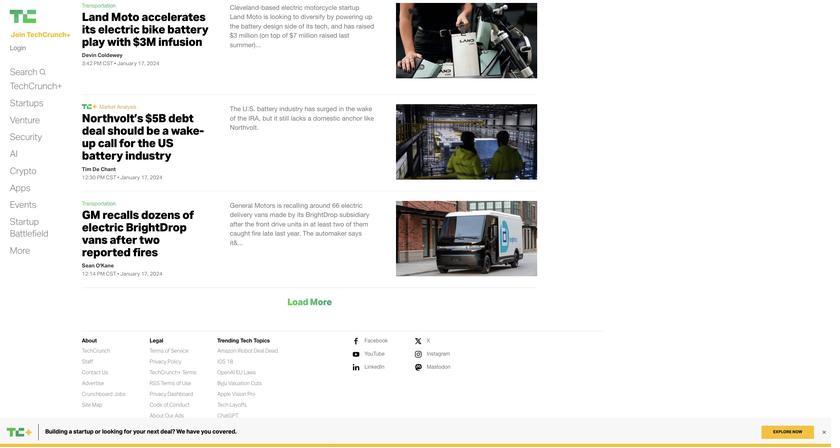 Task type: vqa. For each thing, say whether or not it's contained in the screenshot.
Land
yes



Task type: describe. For each thing, give the bounding box(es) containing it.
all
[[114, 431, 119, 437]]

topics
[[254, 337, 270, 343]]

1 vertical spatial techcrunch link
[[82, 104, 92, 109]]

vans inside transportation gm recalls dozens of electric brightdrop vans after two reported fires sean o'kane 12:14 pm cst • january 17, 2024
[[82, 232, 107, 247]]

techcrunch link containing techcrunch
[[82, 347, 110, 354]]

land inside transportation land moto accelerates its electric bike battery play with $3m infusion devin coldewey 3:42 pm cst • january 17, 2024
[[82, 9, 109, 24]]

january for moto
[[117, 60, 137, 67]]

openai eu laws link
[[218, 369, 256, 376]]

its inside general motors is recalling around 66 electric delivery vans made by its brightdrop subsidiary after the front drive units in at least two of them caught fire late last year. the automaker says it&...
[[297, 211, 304, 218]]

tech layoffs link
[[218, 401, 247, 408]]

has inside the u.s. battery industry has surged in the wake of the ira, but it still lacks a domestic anchor like northvolt.
[[305, 105, 315, 112]]

startups link
[[10, 97, 43, 109]]

search image
[[39, 69, 46, 75]]

moto inside transportation land moto accelerates its electric bike battery play with $3m infusion devin coldewey 3:42 pm cst • january 17, 2024
[[111, 9, 139, 24]]

ira,
[[249, 114, 261, 122]]

infusion
[[158, 34, 202, 49]]

startup
[[339, 3, 360, 11]]

layoffs
[[230, 401, 247, 408]]

brightdrop inside general motors is recalling around 66 electric delivery vans made by its brightdrop subsidiary after the front drive units in at least two of them caught fire late last year. the automaker says it&...
[[306, 211, 338, 218]]

privacy dashboard link
[[150, 391, 193, 398]]

of up privacy policy
[[165, 347, 170, 354]]

with
[[107, 34, 131, 49]]

trending tech topics
[[218, 337, 270, 343]]

pm for land moto accelerates its electric bike battery play with $3m infusion
[[94, 60, 102, 67]]

events
[[10, 199, 36, 210]]

cst for moto
[[103, 60, 113, 67]]

terms for rss terms of use
[[161, 380, 175, 386]]

brightdrop inside transportation gm recalls dozens of electric brightdrop vans after two reported fires sean o'kane 12:14 pm cst • january 17, 2024
[[126, 220, 187, 234]]

wordpress
[[179, 431, 201, 437]]

about for about our ads
[[150, 412, 164, 419]]

code
[[150, 401, 163, 408]]

chant
[[101, 166, 116, 172]]

contact us link
[[82, 369, 108, 376]]

x image
[[415, 338, 422, 344]]

de
[[93, 166, 100, 172]]

load
[[288, 296, 308, 308]]

us
[[158, 136, 173, 150]]

the inside general motors is recalling around 66 electric delivery vans made by its brightdrop subsidiary after the front drive units in at least two of them caught fire late last year. the automaker says it&...
[[245, 220, 254, 228]]

by inside general motors is recalling around 66 electric delivery vans made by its brightdrop subsidiary after the front drive units in at least two of them caught fire late last year. the automaker says it&...
[[288, 211, 296, 218]]

land moto accelerates its electric bike battery play with $3m infusion link
[[82, 9, 209, 49]]

units
[[288, 220, 302, 228]]

o'kane
[[96, 262, 114, 269]]

jobs
[[114, 391, 126, 397]]

industry inside the u.s. battery industry has surged in the wake of the ira, but it still lacks a domestic anchor like northvolt.
[[280, 105, 303, 112]]

anchor
[[342, 114, 363, 122]]

legal link
[[150, 337, 163, 344]]

has inside cleveland-based electric motorcycle startup land moto is looking to diversify by powering up the battery design side of its tech, and has raised $3 million (on top of $7 million raised last summer)...
[[344, 22, 355, 30]]

transportation link for land
[[82, 2, 116, 8]]

the inside general motors is recalling around 66 electric delivery vans made by its brightdrop subsidiary after the front drive units in at least two of them caught fire late last year. the automaker says it&...
[[303, 230, 314, 237]]

trending tech topics link
[[218, 337, 270, 344]]

gm
[[82, 207, 100, 222]]

join techcrunch +
[[10, 30, 70, 39]]

privacy for privacy policy
[[150, 358, 167, 365]]

code of conduct link
[[150, 401, 190, 408]]

policy
[[168, 358, 181, 365]]

startup battlefield link
[[10, 216, 48, 239]]

electric inside transportation land moto accelerates its electric bike battery play with $3m infusion devin coldewey 3:42 pm cst • january 17, 2024
[[98, 22, 140, 36]]

in inside general motors is recalling around 66 electric delivery vans made by its brightdrop subsidiary after the front drive units in at least two of them caught fire late last year. the automaker says it&...
[[304, 220, 309, 228]]

0 vertical spatial terms
[[150, 347, 164, 354]]

amazon
[[218, 347, 237, 354]]

pm for gm recalls dozens of electric brightdrop vans after two reported fires
[[97, 271, 105, 277]]

of inside transportation gm recalls dozens of electric brightdrop vans after two reported fires sean o'kane 12:14 pm cst • january 17, 2024
[[183, 207, 194, 222]]

eu
[[236, 369, 243, 376]]

17, for dozens
[[141, 271, 149, 277]]

our
[[165, 412, 174, 419]]

$5b
[[146, 111, 166, 125]]

battery inside the u.s. battery industry has surged in the wake of the ira, but it still lacks a domestic anchor like northvolt.
[[257, 105, 278, 112]]

transportation link for gm
[[82, 201, 116, 206]]

apps
[[10, 182, 30, 193]]

january inside northvolt's $5b debt deal should be a wake- up call for the us battery industry tim de chant 12:30 pm cst • january 17, 2024
[[120, 174, 140, 181]]

techcrunch+ terms link
[[150, 369, 196, 376]]

venture
[[10, 114, 40, 125]]

vans inside general motors is recalling around 66 electric delivery vans made by its brightdrop subsidiary after the front drive units in at least two of them caught fire late last year. the automaker says it&...
[[254, 211, 268, 218]]

is inside general motors is recalling around 66 electric delivery vans made by its brightdrop subsidiary after the front drive units in at least two of them caught fire late last year. the automaker says it&...
[[277, 202, 282, 209]]

0 vertical spatial techcrunch link
[[10, 10, 75, 23]]

caught
[[230, 230, 250, 237]]

the up anchor
[[346, 105, 355, 112]]

mastodon
[[427, 364, 451, 370]]

privacy dashboard
[[150, 391, 193, 397]]

battery inside northvolt's $5b debt deal should be a wake- up call for the us battery industry tim de chant 12:30 pm cst • january 17, 2024
[[82, 148, 123, 163]]

site
[[82, 401, 91, 408]]

the inside the u.s. battery industry has surged in the wake of the ira, but it still lacks a domestic anchor like northvolt.
[[230, 105, 241, 112]]

up inside northvolt's $5b debt deal should be a wake- up call for the us battery industry tim de chant 12:30 pm cst • january 17, 2024
[[82, 136, 96, 150]]

industry inside northvolt's $5b debt deal should be a wake- up call for the us battery industry tim de chant 12:30 pm cst • january 17, 2024
[[125, 148, 171, 163]]

pro
[[248, 391, 256, 397]]

its inside cleveland-based electric motorcycle startup land moto is looking to diversify by powering up the battery design side of its tech, and has raised $3 million (on top of $7 million raised last summer)...
[[306, 22, 313, 30]]

plus bold image
[[93, 105, 97, 109]]

0 horizontal spatial tech
[[218, 401, 229, 408]]

electric inside cleveland-based electric motorcycle startup land moto is looking to diversify by powering up the battery design side of its tech, and has raised $3 million (on top of $7 million raised last summer)...
[[282, 3, 303, 11]]

january for recalls
[[120, 271, 140, 277]]

security
[[10, 131, 42, 142]]

3:42
[[82, 60, 93, 67]]

2024 inside transportation land moto accelerates its electric bike battery play with $3m infusion devin coldewey 3:42 pm cst • january 17, 2024
[[147, 60, 159, 67]]

chatgpt
[[218, 412, 239, 419]]

at
[[310, 220, 316, 228]]

design
[[263, 22, 283, 30]]

byju valuation cuts link
[[218, 380, 262, 387]]

crypto
[[10, 165, 37, 176]]

tech inside 'link'
[[241, 337, 252, 343]]

last inside cleveland-based electric motorcycle startup land moto is looking to diversify by powering up the battery design side of its tech, and has raised $3 million (on top of $7 million raised last summer)...
[[339, 32, 350, 39]]

battlefield
[[10, 227, 48, 239]]

drive
[[271, 220, 286, 228]]

vip
[[202, 431, 209, 437]]

amazon irobot deal dead link
[[218, 347, 278, 354]]

use
[[182, 380, 191, 386]]

2024 inside northvolt's $5b debt deal should be a wake- up call for the us battery industry tim de chant 12:30 pm cst • january 17, 2024
[[150, 174, 163, 181]]

coldewey
[[98, 52, 123, 58]]

vision
[[232, 391, 246, 397]]

apple
[[218, 391, 231, 397]]

cuts
[[251, 380, 262, 386]]

of inside general motors is recalling around 66 electric delivery vans made by its brightdrop subsidiary after the front drive units in at least two of them caught fire late last year. the automaker says it&...
[[346, 220, 352, 228]]

deal
[[82, 123, 105, 138]]

12:30
[[82, 174, 96, 181]]

techcrunch inside join techcrunch +
[[27, 30, 66, 39]]

land inside cleveland-based electric motorcycle startup land moto is looking to diversify by powering up the battery design side of its tech, and has raised $3 million (on top of $7 million raised last summer)...
[[230, 13, 245, 20]]

northvolt's $5b debt deal should be a wake- up call for the us battery industry link
[[82, 111, 204, 163]]

(on
[[260, 32, 269, 39]]

the inside cleveland-based electric motorcycle startup land moto is looking to diversify by powering up the battery design side of its tech, and has raised $3 million (on top of $7 million raised last summer)...
[[230, 22, 239, 30]]

yahoo.
[[98, 431, 113, 437]]

market
[[99, 104, 116, 110]]

two workers overlook operations at northolt's revolt plant. image
[[396, 104, 538, 180]]

recalls
[[103, 207, 139, 222]]

17, inside northvolt's $5b debt deal should be a wake- up call for the us battery industry tim de chant 12:30 pm cst • january 17, 2024
[[141, 174, 149, 181]]

techcrunch+ terms
[[150, 369, 196, 376]]

automaker
[[316, 230, 347, 237]]

dozens
[[141, 207, 180, 222]]

openai
[[218, 369, 235, 376]]

the up northvolt.
[[238, 114, 247, 122]]

• inside northvolt's $5b debt deal should be a wake- up call for the us battery industry tim de chant 12:30 pm cst • january 17, 2024
[[117, 174, 119, 181]]

powered
[[153, 431, 171, 437]]

debt
[[168, 111, 194, 125]]

techcrunch+ for techcrunch+ terms
[[150, 369, 181, 376]]

ios 18 link
[[218, 358, 233, 365]]

more inside button
[[310, 296, 332, 308]]

terms for techcrunch+ terms
[[182, 369, 196, 376]]

advertise
[[82, 380, 104, 386]]

map
[[92, 401, 102, 408]]

play
[[82, 34, 105, 49]]

two inside general motors is recalling around 66 electric delivery vans made by its brightdrop subsidiary after the front drive units in at least two of them caught fire late last year. the automaker says it&...
[[334, 220, 344, 228]]

says
[[349, 230, 362, 237]]

events link
[[10, 199, 36, 211]]



Task type: locate. For each thing, give the bounding box(es) containing it.
1 horizontal spatial in
[[339, 105, 344, 112]]

2 vertical spatial •
[[117, 271, 119, 277]]

transportation inside transportation gm recalls dozens of electric brightdrop vans after two reported fires sean o'kane 12:14 pm cst • january 17, 2024
[[82, 201, 116, 206]]

0 vertical spatial vans
[[254, 211, 268, 218]]

the left u.s.
[[230, 105, 241, 112]]

brightdrop up fires
[[126, 220, 187, 234]]

startups
[[10, 97, 43, 108]]

crunchboard
[[82, 391, 113, 397]]

0 horizontal spatial techcrunch
[[27, 30, 66, 39]]

a right 'be'
[[162, 123, 169, 138]]

crunchboard jobs link
[[82, 391, 126, 398]]

by
[[327, 13, 334, 20], [288, 211, 296, 218], [173, 431, 178, 437]]

0 vertical spatial in
[[339, 105, 344, 112]]

1 vertical spatial transportation
[[82, 201, 116, 206]]

last
[[339, 32, 350, 39], [275, 230, 286, 237]]

0 horizontal spatial the
[[230, 105, 241, 112]]

+
[[66, 31, 70, 39]]

1 horizontal spatial has
[[344, 22, 355, 30]]

cst for recalls
[[106, 271, 116, 277]]

the
[[230, 105, 241, 112], [303, 230, 314, 237]]

pm inside transportation gm recalls dozens of electric brightdrop vans after two reported fires sean o'kane 12:14 pm cst • january 17, 2024
[[97, 271, 105, 277]]

up right 'powering'
[[365, 13, 373, 20]]

2 privacy from the top
[[150, 391, 167, 397]]

transportation inside transportation land moto accelerates its electric bike battery play with $3m infusion devin coldewey 3:42 pm cst • january 17, 2024
[[82, 2, 116, 8]]

after inside transportation gm recalls dozens of electric brightdrop vans after two reported fires sean o'kane 12:14 pm cst • january 17, 2024
[[110, 232, 137, 247]]

1 vertical spatial has
[[305, 105, 315, 112]]

1 vertical spatial january
[[120, 174, 140, 181]]

techcrunch image left "plus bold" icon
[[82, 104, 92, 109]]

in up anchor
[[339, 105, 344, 112]]

is down based
[[264, 13, 268, 20]]

1 horizontal spatial a
[[308, 114, 312, 122]]

pm inside transportation land moto accelerates its electric bike battery play with $3m infusion devin coldewey 3:42 pm cst • january 17, 2024
[[94, 60, 102, 67]]

1 horizontal spatial more
[[310, 296, 332, 308]]

0 horizontal spatial land
[[82, 9, 109, 24]]

0 vertical spatial about
[[82, 337, 97, 343]]

1 vertical spatial techcrunch
[[82, 347, 110, 354]]

techcrunch+
[[10, 80, 62, 92], [150, 369, 181, 376]]

techcrunch+ down 'search' icon
[[10, 80, 62, 92]]

techcrunch link left "plus bold" icon
[[82, 104, 92, 109]]

transportation link
[[82, 2, 116, 8], [82, 201, 116, 206]]

1 horizontal spatial two
[[334, 220, 344, 228]]

1 vertical spatial tech
[[218, 401, 229, 408]]

0 vertical spatial a
[[308, 114, 312, 122]]

0 vertical spatial privacy
[[150, 358, 167, 365]]

1 vertical spatial terms
[[182, 369, 196, 376]]

subsidiary
[[340, 211, 370, 218]]

of right code at bottom left
[[164, 401, 168, 408]]

1 transportation from the top
[[82, 2, 116, 8]]

rss terms of use
[[150, 380, 191, 386]]

cst inside transportation land moto accelerates its electric bike battery play with $3m infusion devin coldewey 3:42 pm cst • january 17, 2024
[[103, 60, 113, 67]]

cst inside northvolt's $5b debt deal should be a wake- up call for the us battery industry tim de chant 12:30 pm cst • january 17, 2024
[[106, 174, 116, 181]]

0 vertical spatial cst
[[103, 60, 113, 67]]

a inside the u.s. battery industry has surged in the wake of the ira, but it still lacks a domestic anchor like northvolt.
[[308, 114, 312, 122]]

youtube image
[[353, 351, 360, 358]]

delivery
[[230, 211, 253, 218]]

battery inside transportation land moto accelerates its electric bike battery play with $3m infusion devin coldewey 3:42 pm cst • january 17, 2024
[[167, 22, 209, 36]]

• inside transportation land moto accelerates its electric bike battery play with $3m infusion devin coldewey 3:42 pm cst • january 17, 2024
[[114, 60, 116, 67]]

is up the made
[[277, 202, 282, 209]]

to
[[293, 13, 299, 20]]

1 horizontal spatial tech
[[241, 337, 252, 343]]

transportation for gm
[[82, 201, 116, 206]]

techcrunch+ down privacy policy link at the bottom of page
[[150, 369, 181, 376]]

• down reported
[[117, 271, 119, 277]]

call
[[98, 136, 117, 150]]

1 vertical spatial two
[[139, 232, 160, 247]]

byju valuation cuts
[[218, 380, 262, 386]]

1 vertical spatial techcrunch+
[[150, 369, 181, 376]]

raised
[[357, 22, 374, 30], [320, 32, 337, 39]]

sean
[[82, 262, 95, 269]]

lacks
[[291, 114, 306, 122]]

industry up still
[[280, 105, 303, 112]]

venture link
[[10, 114, 40, 126]]

0 horizontal spatial industry
[[125, 148, 171, 163]]

the down at
[[303, 230, 314, 237]]

moto
[[111, 9, 139, 24], [247, 13, 262, 20]]

techcrunch link down 'about' link
[[82, 347, 110, 354]]

2 transportation from the top
[[82, 201, 116, 206]]

pm down devin coldewey link
[[94, 60, 102, 67]]

0 vertical spatial by
[[327, 13, 334, 20]]

0 vertical spatial techcrunch+
[[10, 80, 62, 92]]

million
[[239, 32, 258, 39], [299, 32, 318, 39]]

0 horizontal spatial in
[[304, 220, 309, 228]]

conduct
[[170, 401, 190, 408]]

electric inside transportation gm recalls dozens of electric brightdrop vans after two reported fires sean o'kane 12:14 pm cst • january 17, 2024
[[82, 220, 124, 234]]

17, for accelerates
[[138, 60, 146, 67]]

1 horizontal spatial after
[[230, 220, 243, 228]]

1 vertical spatial in
[[304, 220, 309, 228]]

valuation
[[228, 380, 250, 386]]

1 vertical spatial last
[[275, 230, 286, 237]]

after inside general motors is recalling around 66 electric delivery vans made by its brightdrop subsidiary after the front drive units in at least two of them caught fire late last year. the automaker says it&...
[[230, 220, 243, 228]]

the up $3 at the left top of page
[[230, 22, 239, 30]]

pm down tim de chant link
[[97, 174, 105, 181]]

of left use
[[176, 380, 181, 386]]

1 vertical spatial after
[[110, 232, 137, 247]]

has up lacks
[[305, 105, 315, 112]]

tech down apple
[[218, 401, 229, 408]]

electric inside general motors is recalling around 66 electric delivery vans made by its brightdrop subsidiary after the front drive units in at least two of them caught fire late last year. the automaker says it&...
[[342, 202, 363, 209]]

ads
[[175, 412, 184, 419]]

two inside transportation gm recalls dozens of electric brightdrop vans after two reported fires sean o'kane 12:14 pm cst • january 17, 2024
[[139, 232, 160, 247]]

wake-
[[171, 123, 204, 138]]

cst down coldewey
[[103, 60, 113, 67]]

its right +
[[82, 22, 96, 36]]

0 horizontal spatial up
[[82, 136, 96, 150]]

2 vertical spatial terms
[[161, 380, 175, 386]]

techcrunch+ link
[[10, 80, 62, 92]]

privacy up code at bottom left
[[150, 391, 167, 397]]

the left us at left top
[[138, 136, 156, 150]]

1 vertical spatial 17,
[[141, 174, 149, 181]]

more right load
[[310, 296, 332, 308]]

vans down gm
[[82, 232, 107, 247]]

front
[[256, 220, 270, 228]]

techcrunch image
[[10, 10, 36, 23], [82, 104, 92, 109]]

ai link
[[10, 148, 18, 160]]

0 vertical spatial industry
[[280, 105, 303, 112]]

raised down 'powering'
[[357, 22, 374, 30]]

1 vertical spatial privacy
[[150, 391, 167, 397]]

last down and
[[339, 32, 350, 39]]

1 vertical spatial up
[[82, 136, 96, 150]]

raised down tech,
[[320, 32, 337, 39]]

• for moto
[[114, 60, 116, 67]]

the up fire
[[245, 220, 254, 228]]

1 horizontal spatial about
[[150, 412, 164, 419]]

its down diversify
[[306, 22, 313, 30]]

by up units
[[288, 211, 296, 218]]

1 million from the left
[[239, 32, 258, 39]]

1 horizontal spatial industry
[[280, 105, 303, 112]]

0 vertical spatial techcrunch
[[27, 30, 66, 39]]

about up staff
[[82, 337, 97, 343]]

tech layoffs
[[218, 401, 247, 408]]

industry
[[280, 105, 303, 112], [125, 148, 171, 163]]

its down recalling
[[297, 211, 304, 218]]

0 horizontal spatial two
[[139, 232, 160, 247]]

0 vertical spatial •
[[114, 60, 116, 67]]

two
[[334, 220, 344, 228], [139, 232, 160, 247]]

1 vertical spatial techcrunch image
[[82, 104, 92, 109]]

0 vertical spatial brightdrop
[[306, 211, 338, 218]]

instagram image
[[415, 351, 422, 358]]

1 vertical spatial cst
[[106, 174, 116, 181]]

login link
[[10, 42, 26, 54]]

the u.s. battery industry has surged in the wake of the ira, but it still lacks a domestic anchor like northvolt.
[[230, 105, 374, 131]]

us
[[102, 369, 108, 376]]

dashboard
[[168, 391, 193, 397]]

a inside northvolt's $5b debt deal should be a wake- up call for the us battery industry tim de chant 12:30 pm cst • january 17, 2024
[[162, 123, 169, 138]]

is inside cleveland-based electric motorcycle startup land moto is looking to diversify by powering up the battery design side of its tech, and has raised $3 million (on top of $7 million raised last summer)...
[[264, 13, 268, 20]]

battery inside cleveland-based electric motorcycle startup land moto is looking to diversify by powering up the battery design side of its tech, and has raised $3 million (on top of $7 million raised last summer)...
[[241, 22, 262, 30]]

2 vertical spatial techcrunch link
[[82, 347, 110, 354]]

0 vertical spatial transportation
[[82, 2, 116, 8]]

0 vertical spatial is
[[264, 13, 268, 20]]

1 vertical spatial raised
[[320, 32, 337, 39]]

• inside transportation gm recalls dozens of electric brightdrop vans after two reported fires sean o'kane 12:14 pm cst • january 17, 2024
[[117, 271, 119, 277]]

0 vertical spatial the
[[230, 105, 241, 112]]

1 vertical spatial •
[[117, 174, 119, 181]]

industry down 'be'
[[125, 148, 171, 163]]

2024 inside transportation gm recalls dozens of electric brightdrop vans after two reported fires sean o'kane 12:14 pm cst • january 17, 2024
[[150, 271, 163, 277]]

fire
[[252, 230, 261, 237]]

privacy for privacy dashboard
[[150, 391, 167, 397]]

youtube
[[365, 351, 385, 357]]

electric up coldewey
[[98, 22, 140, 36]]

summer)...
[[230, 41, 261, 48]]

0 horizontal spatial after
[[110, 232, 137, 247]]

2 vertical spatial cst
[[106, 271, 116, 277]]

transportation for land
[[82, 2, 116, 8]]

of right side
[[299, 22, 305, 30]]

transportation gm recalls dozens of electric brightdrop vans after two reported fires sean o'kane 12:14 pm cst • january 17, 2024
[[82, 201, 194, 277]]

0 vertical spatial january
[[117, 60, 137, 67]]

terms down legal link
[[150, 347, 164, 354]]

apple vision pro link
[[218, 391, 256, 398]]

1 horizontal spatial land
[[230, 13, 245, 20]]

2 vertical spatial by
[[173, 431, 178, 437]]

brightdrop
[[306, 211, 338, 218], [126, 220, 187, 234]]

techcrunch right join
[[27, 30, 66, 39]]

ios
[[218, 358, 226, 365]]

still
[[280, 114, 289, 122]]

1 horizontal spatial techcrunch
[[82, 347, 110, 354]]

•
[[114, 60, 116, 67], [117, 174, 119, 181], [117, 271, 119, 277]]

linkedin image
[[353, 364, 360, 371]]

$3m
[[133, 34, 156, 49]]

pm inside northvolt's $5b debt deal should be a wake- up call for the us battery industry tim de chant 12:30 pm cst • january 17, 2024
[[97, 174, 105, 181]]

land down cleveland-
[[230, 13, 245, 20]]

1 horizontal spatial raised
[[357, 22, 374, 30]]

dead
[[266, 347, 278, 354]]

pm down sean o'kane link
[[97, 271, 105, 277]]

last down drive
[[275, 230, 286, 237]]

northvolt's
[[82, 111, 143, 125]]

side
[[285, 22, 297, 30]]

electric up reported
[[82, 220, 124, 234]]

moto down cleveland-
[[247, 13, 262, 20]]

reported
[[82, 245, 131, 259]]

a right lacks
[[308, 114, 312, 122]]

electric up to
[[282, 3, 303, 11]]

by right powered
[[173, 431, 178, 437]]

brightdrop down around in the left of the page
[[306, 211, 338, 218]]

cst down o'kane
[[106, 271, 116, 277]]

about for 'about' link
[[82, 337, 97, 343]]

more down 'battlefield'
[[10, 244, 30, 256]]

1 vertical spatial transportation link
[[82, 201, 116, 206]]

electric up subsidiary
[[342, 202, 363, 209]]

has down 'powering'
[[344, 22, 355, 30]]

it&...
[[230, 239, 243, 247]]

1 vertical spatial more
[[310, 296, 332, 308]]

• down coldewey
[[114, 60, 116, 67]]

2 vertical spatial 17,
[[141, 271, 149, 277]]

1 vertical spatial is
[[277, 202, 282, 209]]

but
[[263, 114, 272, 122]]

vans
[[254, 211, 268, 218], [82, 232, 107, 247]]

techcrunch+ for techcrunch+
[[10, 80, 62, 92]]

openai eu laws
[[218, 369, 256, 376]]

of inside the u.s. battery industry has surged in the wake of the ira, but it still lacks a domestic anchor like northvolt.
[[230, 114, 236, 122]]

1 vertical spatial vans
[[82, 232, 107, 247]]

0 vertical spatial two
[[334, 220, 344, 228]]

transportation
[[82, 2, 116, 8], [82, 201, 116, 206]]

1 vertical spatial the
[[303, 230, 314, 237]]

privacy down terms of service link
[[150, 358, 167, 365]]

facebook image
[[353, 338, 360, 344]]

0 vertical spatial tech
[[241, 337, 252, 343]]

privacy inside 'link'
[[150, 391, 167, 397]]

code of conduct
[[150, 401, 190, 408]]

1 privacy from the top
[[150, 358, 167, 365]]

2 million from the left
[[299, 32, 318, 39]]

0 vertical spatial after
[[230, 220, 243, 228]]

linkedin
[[365, 364, 385, 370]]

its inside transportation land moto accelerates its electric bike battery play with $3m infusion devin coldewey 3:42 pm cst • january 17, 2024
[[82, 22, 96, 36]]

2 transportation link from the top
[[82, 201, 116, 206]]

about link
[[82, 337, 97, 344]]

in inside the u.s. battery industry has surged in the wake of the ira, but it still lacks a domestic anchor like northvolt.
[[339, 105, 344, 112]]

cst inside transportation gm recalls dozens of electric brightdrop vans after two reported fires sean o'kane 12:14 pm cst • january 17, 2024
[[106, 271, 116, 277]]

last inside general motors is recalling around 66 electric delivery vans made by its brightdrop subsidiary after the front drive units in at least two of them caught fire late last year. the automaker says it&...
[[275, 230, 286, 237]]

17, inside transportation land moto accelerates its electric bike battery play with $3m infusion devin coldewey 3:42 pm cst • january 17, 2024
[[138, 60, 146, 67]]

1 horizontal spatial brightdrop
[[306, 211, 338, 218]]

0 horizontal spatial raised
[[320, 32, 337, 39]]

rights
[[120, 431, 132, 437]]

cst down 'chant'
[[106, 174, 116, 181]]

moto inside cleveland-based electric motorcycle startup land moto is looking to diversify by powering up the battery design side of its tech, and has raised $3 million (on top of $7 million raised last summer)...
[[247, 13, 262, 20]]

1 vertical spatial about
[[150, 412, 164, 419]]

techcrunch image up join
[[10, 10, 36, 23]]

accelerates
[[142, 9, 206, 24]]

0 horizontal spatial techcrunch image
[[10, 10, 36, 23]]

million up the summer)...
[[239, 32, 258, 39]]

transportation land moto accelerates its electric bike battery play with $3m infusion devin coldewey 3:42 pm cst • january 17, 2024
[[82, 2, 209, 67]]

tech up 'irobot'
[[241, 337, 252, 343]]

market analysis
[[99, 104, 136, 110]]

17, inside transportation gm recalls dozens of electric brightdrop vans after two reported fires sean o'kane 12:14 pm cst • january 17, 2024
[[141, 271, 149, 277]]

by inside cleveland-based electric motorcycle startup land moto is looking to diversify by powering up the battery design side of its tech, and has raised $3 million (on top of $7 million raised last summer)...
[[327, 13, 334, 20]]

0 vertical spatial 17,
[[138, 60, 146, 67]]

byju
[[218, 380, 227, 386]]

the inside northvolt's $5b debt deal should be a wake- up call for the us battery industry tim de chant 12:30 pm cst • january 17, 2024
[[138, 136, 156, 150]]

0 horizontal spatial brightdrop
[[126, 220, 187, 234]]

two down dozens
[[139, 232, 160, 247]]

2024
[[147, 60, 159, 67], [150, 174, 163, 181], [150, 271, 163, 277], [87, 431, 97, 437]]

rss terms of use link
[[150, 380, 191, 387]]

bike
[[142, 22, 165, 36]]

made
[[270, 211, 287, 218]]

for
[[119, 136, 135, 150]]

1 vertical spatial industry
[[125, 148, 171, 163]]

mastodon image
[[415, 364, 422, 371]]

northvolt.
[[230, 124, 259, 131]]

vans up front
[[254, 211, 268, 218]]

based
[[262, 3, 280, 11]]

of down subsidiary
[[346, 220, 352, 228]]

contact us
[[82, 369, 108, 376]]

up inside cleveland-based electric motorcycle startup land moto is looking to diversify by powering up the battery design side of its tech, and has raised $3 million (on top of $7 million raised last summer)...
[[365, 13, 373, 20]]

1 horizontal spatial last
[[339, 32, 350, 39]]

about down code at bottom left
[[150, 412, 164, 419]]

staff link
[[82, 358, 93, 365]]

in left at
[[304, 220, 309, 228]]

search
[[10, 66, 37, 77]]

techcrunch link
[[10, 10, 75, 23], [82, 104, 92, 109], [82, 347, 110, 354]]

techcrunch link up join techcrunch +
[[10, 10, 75, 23]]

land up the play
[[82, 9, 109, 24]]

• right the 12:30
[[117, 174, 119, 181]]

techcrunch
[[27, 30, 66, 39], [82, 347, 110, 354]]

of right dozens
[[183, 207, 194, 222]]

up left call
[[82, 136, 96, 150]]

after up "caught"
[[230, 220, 243, 228]]

and
[[331, 22, 342, 30]]

january
[[117, 60, 137, 67], [120, 174, 140, 181], [120, 271, 140, 277]]

terms up use
[[182, 369, 196, 376]]

2 horizontal spatial by
[[327, 13, 334, 20]]

after down recalls
[[110, 232, 137, 247]]

techcrunch down 'about' link
[[82, 347, 110, 354]]

cleveland-based electric motorcycle startup land moto is looking to diversify by powering up the battery design side of its tech, and has raised $3 million (on top of $7 million raised last summer)...
[[230, 3, 374, 48]]

1 horizontal spatial moto
[[247, 13, 262, 20]]

0 horizontal spatial vans
[[82, 232, 107, 247]]

1 transportation link from the top
[[82, 2, 116, 8]]

january inside transportation gm recalls dozens of electric brightdrop vans after two reported fires sean o'kane 12:14 pm cst • january 17, 2024
[[120, 271, 140, 277]]

of up northvolt.
[[230, 114, 236, 122]]

january inside transportation land moto accelerates its electric bike battery play with $3m infusion devin coldewey 3:42 pm cst • january 17, 2024
[[117, 60, 137, 67]]

0 horizontal spatial about
[[82, 337, 97, 343]]

million right $7
[[299, 32, 318, 39]]

0 horizontal spatial more
[[10, 244, 30, 256]]

advertise link
[[82, 380, 104, 387]]

instagram
[[427, 351, 451, 357]]

0 vertical spatial has
[[344, 22, 355, 30]]

general motors' brightdrop ev600 van image
[[396, 201, 538, 276]]

• for recalls
[[117, 271, 119, 277]]

of left $7
[[282, 32, 288, 39]]

0 horizontal spatial has
[[305, 105, 315, 112]]

1 horizontal spatial the
[[303, 230, 314, 237]]

two up automaker
[[334, 220, 344, 228]]

2 vertical spatial january
[[120, 271, 140, 277]]

wordpress vip link
[[179, 431, 209, 437]]

1 horizontal spatial is
[[277, 202, 282, 209]]

0 horizontal spatial its
[[82, 22, 96, 36]]

1 horizontal spatial its
[[297, 211, 304, 218]]

0 vertical spatial pm
[[94, 60, 102, 67]]

irobot
[[238, 347, 253, 354]]

1 vertical spatial pm
[[97, 174, 105, 181]]

0 horizontal spatial last
[[275, 230, 286, 237]]

late
[[263, 230, 273, 237]]

1 horizontal spatial techcrunch image
[[82, 104, 92, 109]]

1 vertical spatial a
[[162, 123, 169, 138]]

0 vertical spatial more
[[10, 244, 30, 256]]

load more
[[288, 296, 332, 308]]

battery
[[167, 22, 209, 36], [241, 22, 262, 30], [257, 105, 278, 112], [82, 148, 123, 163]]

0 horizontal spatial million
[[239, 32, 258, 39]]

moto up the with
[[111, 9, 139, 24]]

terms up privacy dashboard
[[161, 380, 175, 386]]

0 vertical spatial techcrunch image
[[10, 10, 36, 23]]

by up and
[[327, 13, 334, 20]]

1 horizontal spatial up
[[365, 13, 373, 20]]

cst
[[103, 60, 113, 67], [106, 174, 116, 181], [106, 271, 116, 277]]



